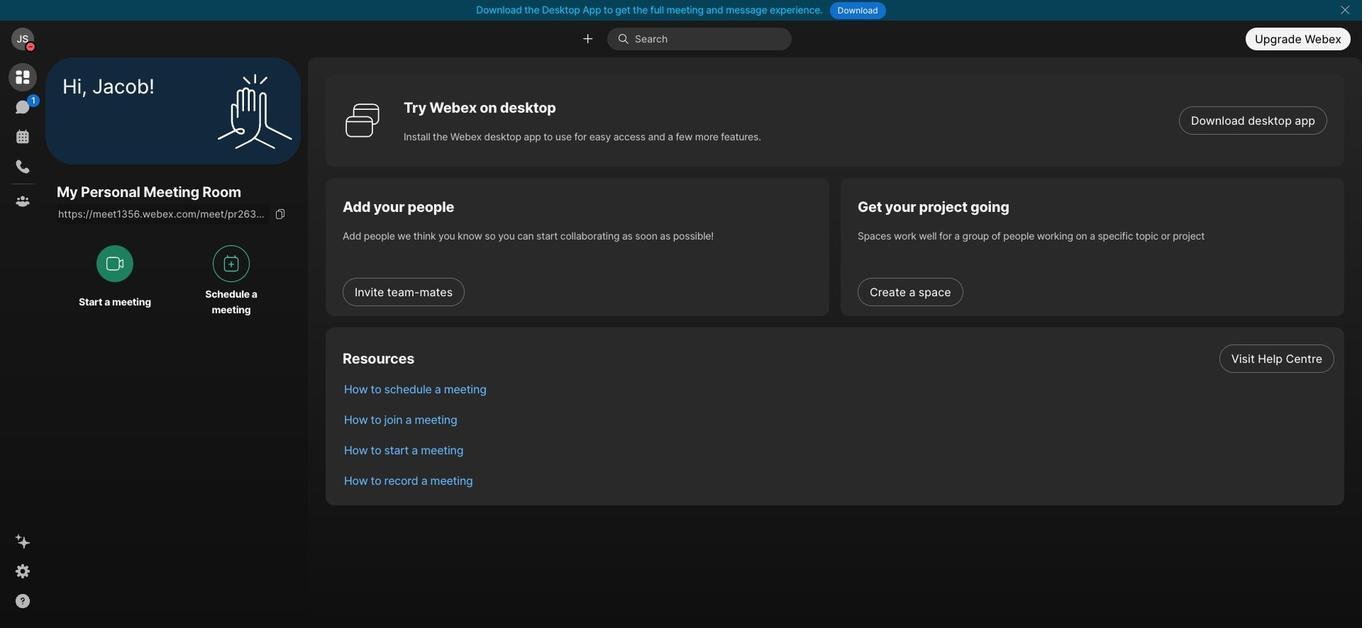 Task type: describe. For each thing, give the bounding box(es) containing it.
4 list item from the top
[[333, 435, 1344, 465]]

2 list item from the top
[[333, 374, 1344, 404]]

1 list item from the top
[[333, 343, 1344, 374]]

webex tab list
[[9, 63, 40, 216]]

cancel_16 image
[[1339, 4, 1351, 16]]

3 list item from the top
[[333, 404, 1344, 435]]



Task type: locate. For each thing, give the bounding box(es) containing it.
None text field
[[57, 205, 270, 224]]

5 list item from the top
[[333, 465, 1344, 496]]

navigation
[[0, 57, 45, 629]]

list item
[[333, 343, 1344, 374], [333, 374, 1344, 404], [333, 404, 1344, 435], [333, 435, 1344, 465], [333, 465, 1344, 496]]

two hands high-fiving image
[[212, 68, 297, 154]]



Task type: vqa. For each thing, say whether or not it's contained in the screenshot.
List Item
yes



